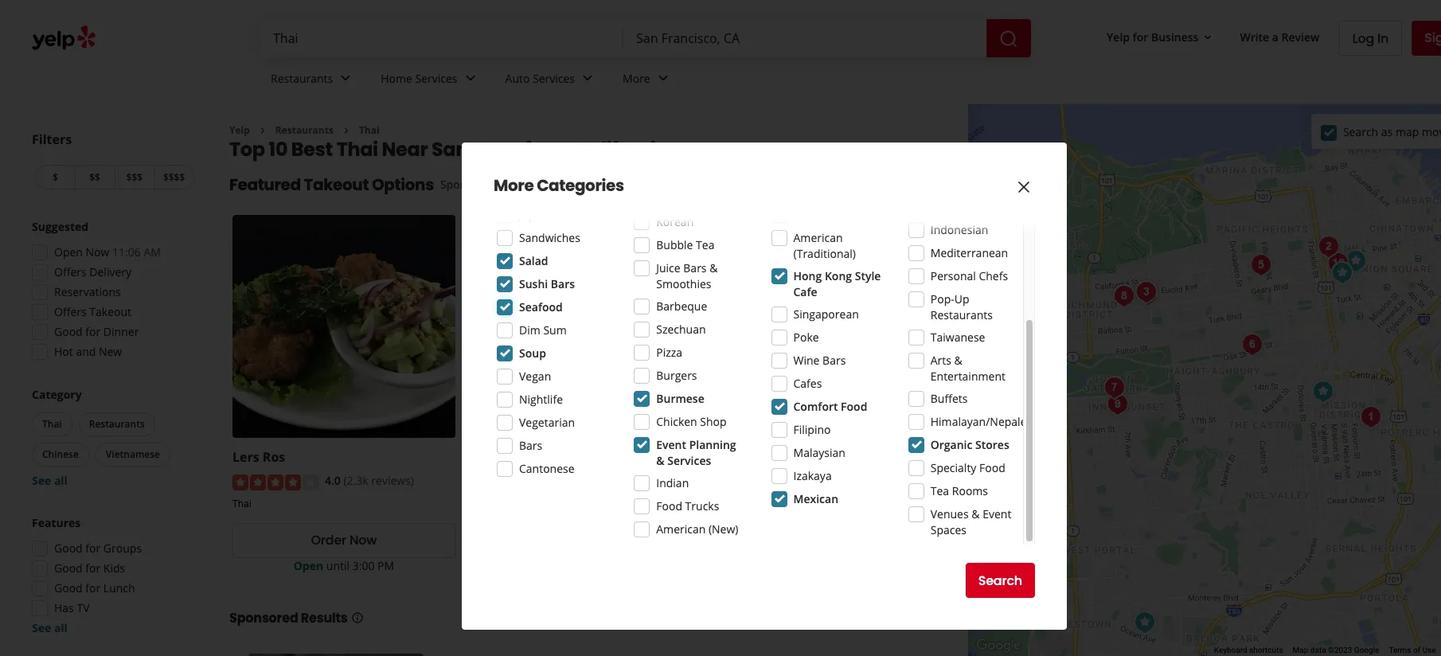 Task type: vqa. For each thing, say whether or not it's contained in the screenshot.
the rightmost SERVICES
yes



Task type: describe. For each thing, give the bounding box(es) containing it.
11:06
[[112, 245, 141, 260]]

featured takeout options
[[229, 174, 434, 196]]

lers ros link
[[233, 449, 285, 466]]

sponsored for sponsored results
[[229, 609, 298, 627]]

yelp for business button
[[1101, 23, 1221, 51]]

dim sum
[[519, 323, 567, 338]]

mexican
[[794, 491, 839, 507]]

reservations
[[54, 284, 121, 299]]

hot and new
[[54, 344, 122, 359]]

am
[[144, 245, 161, 260]]

see for category
[[32, 473, 51, 488]]

ros
[[263, 449, 285, 466]]

(new)
[[709, 522, 739, 537]]

wine
[[794, 353, 820, 368]]

log in
[[1353, 29, 1389, 47]]

see all button for features
[[32, 620, 68, 636]]

3.6
[[796, 473, 812, 488]]

krua thai image
[[1307, 376, 1339, 407]]

chefs
[[979, 268, 1008, 284]]

good for dinner
[[54, 324, 139, 339]]

pop-up restaurants
[[931, 292, 993, 323]]

near
[[382, 137, 428, 163]]

has tv
[[54, 601, 90, 616]]

food for comfort food
[[841, 399, 868, 414]]

restaurants inside the business categories element
[[271, 71, 333, 86]]

offers for offers delivery
[[54, 264, 87, 280]]

(1.8k
[[815, 473, 840, 488]]

results
[[301, 609, 348, 627]]

categories
[[537, 174, 624, 197]]

kids
[[103, 561, 125, 576]]

features
[[32, 515, 81, 530]]

bubble
[[656, 237, 693, 252]]

services inside event planning & services
[[668, 453, 711, 468]]

24 chevron down v2 image for home services
[[461, 69, 480, 88]]

house of thai image
[[1323, 247, 1354, 279]]

auto services link
[[493, 57, 610, 104]]

bubble tea
[[656, 237, 715, 252]]

reviews) for champa garden
[[605, 473, 647, 488]]

specialty
[[931, 460, 977, 475]]

oraan thai eatery image
[[1131, 276, 1162, 308]]

yelp for yelp for business
[[1107, 29, 1130, 44]]

group containing features
[[27, 515, 198, 636]]

16 chevron down v2 image
[[1202, 31, 1215, 44]]

open for open now 11:06 am
[[54, 245, 83, 260]]

home services
[[381, 71, 458, 86]]

american for american (new)
[[656, 522, 706, 537]]

venues & event spaces
[[931, 507, 1012, 538]]

good for kids
[[54, 561, 125, 576]]

©2023
[[1329, 646, 1353, 655]]

restaurants button
[[79, 413, 155, 436]]

cantonese
[[519, 461, 575, 476]]

thai up featured takeout options on the top left of page
[[337, 137, 378, 163]]

4 star rating image
[[233, 474, 319, 490]]

sushi bars
[[519, 276, 575, 292]]

sweet lime thai cuisine image
[[1245, 249, 1277, 281]]

search as map mov
[[1344, 124, 1442, 139]]

bars for sushi
[[551, 276, 575, 292]]

write a review
[[1240, 29, 1320, 44]]

& inside event planning & services
[[656, 453, 665, 468]]

dim
[[519, 323, 541, 338]]

sandwiches
[[519, 230, 581, 245]]

suggested
[[32, 219, 89, 234]]

buffets
[[931, 391, 968, 406]]

24 chevron down v2 image for more
[[654, 69, 673, 88]]

soup
[[519, 346, 546, 361]]

close image
[[1015, 177, 1034, 197]]

vegetarian
[[519, 415, 575, 430]]

personal chefs
[[931, 268, 1008, 284]]

all for features
[[54, 620, 68, 636]]

group containing category
[[29, 387, 198, 489]]

ben thai cafe image
[[1313, 231, 1345, 262]]

auto
[[505, 71, 530, 86]]

1 horizontal spatial tea
[[931, 483, 950, 499]]

sponsored results
[[229, 609, 348, 627]]

california
[[574, 137, 669, 163]]

good for lunch
[[54, 581, 135, 596]]

open now 11:06 am
[[54, 245, 161, 260]]

food for specialty food
[[980, 460, 1006, 475]]

thai inside button
[[42, 417, 62, 431]]

offers for offers takeout
[[54, 304, 87, 319]]

garden
[[524, 449, 571, 466]]

$ button
[[35, 165, 75, 190]]

more for more categories
[[494, 174, 534, 197]]

rooms
[[952, 483, 988, 499]]

pm
[[378, 558, 394, 573]]

planning
[[689, 437, 736, 452]]

for for lunch
[[85, 581, 101, 596]]

korean
[[656, 214, 694, 229]]

good for groups
[[54, 541, 142, 556]]

search for search
[[979, 571, 1023, 590]]

as
[[1382, 124, 1393, 139]]

search for search as map mov
[[1344, 124, 1379, 139]]

osha thai bbq link
[[704, 449, 798, 466]]

thai up 3.6 star rating image
[[740, 449, 767, 466]]

search image
[[1000, 29, 1019, 48]]

more categories dialog
[[0, 0, 1442, 656]]

$$
[[89, 170, 100, 184]]

for for business
[[1133, 29, 1149, 44]]

burmese
[[656, 391, 705, 406]]

new
[[99, 344, 122, 359]]

restaurants inside more categories dialog
[[931, 307, 993, 323]]

keyboard
[[1215, 646, 1248, 655]]

until
[[326, 558, 350, 573]]

pop-
[[931, 292, 955, 307]]

trucks
[[685, 499, 720, 514]]

lers ros image
[[1327, 257, 1358, 289]]

more for more
[[623, 71, 651, 86]]

map region
[[869, 62, 1442, 656]]

entertainment
[[931, 369, 1006, 384]]

good for good for dinner
[[54, 324, 83, 339]]

cafes
[[794, 376, 822, 391]]

map
[[1396, 124, 1420, 139]]

3.6 (1.8k reviews)
[[796, 473, 885, 488]]

24 chevron down v2 image for restaurants
[[336, 69, 355, 88]]

bbq
[[770, 449, 798, 466]]

good for good for groups
[[54, 541, 83, 556]]

16 info v2 image
[[501, 179, 514, 191]]

mangrove kitchen image
[[1237, 329, 1268, 360]]

terms of use
[[1389, 646, 1437, 655]]

muukata6395 thai charcoal bbq image
[[1108, 280, 1140, 312]]

keyboard shortcuts button
[[1215, 645, 1284, 656]]

sig link
[[1412, 21, 1442, 56]]

himalayan/nepalese
[[931, 414, 1039, 429]]

champa
[[468, 449, 521, 466]]

shop
[[700, 414, 727, 429]]

thai up (new)
[[704, 497, 723, 510]]

3.9 star rating image
[[468, 474, 554, 490]]

vietnamese
[[106, 448, 160, 461]]

champa garden image
[[1129, 607, 1161, 638]]

services for auto services
[[533, 71, 575, 86]]

(998
[[579, 473, 602, 488]]

order
[[311, 531, 347, 550]]



Task type: locate. For each thing, give the bounding box(es) containing it.
sponsored for sponsored
[[440, 177, 498, 192]]

24 chevron down v2 image
[[336, 69, 355, 88], [461, 69, 480, 88], [578, 69, 597, 88], [654, 69, 673, 88]]

offers up reservations
[[54, 264, 87, 280]]

barbeque
[[656, 299, 708, 314]]

food right "comfort"
[[841, 399, 868, 414]]

0 vertical spatial all
[[54, 473, 68, 488]]

see all button down has
[[32, 620, 68, 636]]

reviews) right (1.8k
[[843, 473, 885, 488]]

1 vertical spatial food
[[980, 460, 1006, 475]]

american down food trucks
[[656, 522, 706, 537]]

reviews) for lers ros
[[371, 473, 414, 488]]

for left business
[[1133, 29, 1149, 44]]

more
[[623, 71, 651, 86], [494, 174, 534, 197]]

1 vertical spatial event
[[983, 507, 1012, 522]]

1 good from the top
[[54, 324, 83, 339]]

2 good from the top
[[54, 541, 83, 556]]

1 vertical spatial restaurants link
[[275, 123, 334, 137]]

now up offers delivery
[[86, 245, 109, 260]]

reviews) right (2.3k
[[371, 473, 414, 488]]

thai left near
[[359, 123, 380, 137]]

1 reviews) from the left
[[371, 473, 414, 488]]

see for features
[[32, 620, 51, 636]]

1 vertical spatial tea
[[931, 483, 950, 499]]

thai down 4 star rating image
[[233, 497, 251, 510]]

1 vertical spatial all
[[54, 620, 68, 636]]

food trucks
[[656, 499, 720, 514]]

restaurants down up
[[931, 307, 993, 323]]

group containing suggested
[[27, 219, 198, 365]]

sum
[[544, 323, 567, 338]]

3.6 star rating image
[[704, 474, 790, 490]]

bars for wine
[[823, 353, 846, 368]]

2 all from the top
[[54, 620, 68, 636]]

lunch
[[103, 581, 135, 596]]

1 horizontal spatial services
[[533, 71, 575, 86]]

options
[[372, 174, 434, 196]]

0 vertical spatial restaurants link
[[258, 57, 368, 104]]

takeout down best
[[304, 174, 369, 196]]

bars up the 'cantonese'
[[519, 438, 543, 453]]

4 24 chevron down v2 image from the left
[[654, 69, 673, 88]]

services for home services
[[415, 71, 458, 86]]

lers ros
[[233, 449, 285, 466]]

2 reviews) from the left
[[605, 473, 647, 488]]

0 vertical spatial event
[[656, 437, 687, 452]]

yelp for yelp "link"
[[229, 123, 250, 137]]

reviews) right (998
[[605, 473, 647, 488]]

16 chevron right v2 image for restaurants
[[256, 124, 269, 137]]

group
[[27, 219, 198, 365], [29, 387, 198, 489], [27, 515, 198, 636]]

2 horizontal spatial reviews)
[[843, 473, 885, 488]]

good up hot
[[54, 324, 83, 339]]

1 horizontal spatial now
[[350, 531, 377, 550]]

2 see all from the top
[[32, 620, 68, 636]]

takeout for offers
[[89, 304, 131, 319]]

2 see all button from the top
[[32, 620, 68, 636]]

chinese
[[42, 448, 79, 461]]

1 vertical spatial see all button
[[32, 620, 68, 636]]

of
[[1414, 646, 1421, 655]]

now up 3:00
[[350, 531, 377, 550]]

more inside dialog
[[494, 174, 534, 197]]

0 vertical spatial group
[[27, 219, 198, 365]]

specialty food
[[931, 460, 1006, 475]]

2 horizontal spatial food
[[980, 460, 1006, 475]]

now
[[86, 245, 109, 260], [350, 531, 377, 550]]

bars right sushi
[[551, 276, 575, 292]]

2 offers from the top
[[54, 304, 87, 319]]

has
[[54, 601, 74, 616]]

& down the rooms
[[972, 507, 980, 522]]

delivery
[[89, 264, 131, 280]]

16 chevron right v2 image right yelp "link"
[[256, 124, 269, 137]]

good
[[54, 324, 83, 339], [54, 541, 83, 556], [54, 561, 83, 576], [54, 581, 83, 596]]

& inside juice bars & smoothies
[[710, 260, 718, 276]]

google image
[[973, 636, 1025, 656]]

szechuan
[[656, 322, 706, 337]]

open left until
[[294, 558, 324, 573]]

best
[[291, 137, 333, 163]]

0 horizontal spatial event
[[656, 437, 687, 452]]

1 vertical spatial sponsored
[[229, 609, 298, 627]]

1 vertical spatial now
[[350, 531, 377, 550]]

0 vertical spatial takeout
[[304, 174, 369, 196]]

1 vertical spatial search
[[979, 571, 1023, 590]]

& up indian at left bottom
[[656, 453, 665, 468]]

all for category
[[54, 473, 68, 488]]

open for open until 3:00 pm
[[294, 558, 324, 573]]

good up good for lunch
[[54, 561, 83, 576]]

1 vertical spatial see all
[[32, 620, 68, 636]]

juice bars & smoothies
[[656, 260, 718, 292]]

1 vertical spatial see
[[32, 620, 51, 636]]

1 vertical spatial open
[[294, 558, 324, 573]]

business categories element
[[258, 57, 1442, 104]]

groups
[[103, 541, 142, 556]]

event down chicken
[[656, 437, 687, 452]]

see all button
[[32, 473, 68, 488], [32, 620, 68, 636]]

map data ©2023 google
[[1293, 646, 1380, 655]]

yelp
[[1107, 29, 1130, 44], [229, 123, 250, 137]]

search button
[[966, 563, 1035, 598]]

search
[[1344, 124, 1379, 139], [979, 571, 1023, 590]]

$$$$ button
[[154, 165, 194, 190]]

1 horizontal spatial event
[[983, 507, 1012, 522]]

1 horizontal spatial food
[[841, 399, 868, 414]]

bars
[[684, 260, 707, 276], [551, 276, 575, 292], [823, 353, 846, 368], [519, 438, 543, 453]]

lers
[[233, 449, 259, 466]]

singaporean
[[794, 307, 859, 322]]

3 24 chevron down v2 image from the left
[[578, 69, 597, 88]]

1 see from the top
[[32, 473, 51, 488]]

restaurants up best
[[271, 71, 333, 86]]

0 horizontal spatial yelp
[[229, 123, 250, 137]]

restaurants inside button
[[89, 417, 145, 431]]

& inside the venues & event spaces
[[972, 507, 980, 522]]

1 vertical spatial yelp
[[229, 123, 250, 137]]

american up (traditional)
[[794, 230, 843, 245]]

top 10 best thai near san francisco, california
[[229, 137, 669, 163]]

and
[[76, 344, 96, 359]]

services right the home
[[415, 71, 458, 86]]

search inside search button
[[979, 571, 1023, 590]]

1 horizontal spatial american
[[794, 230, 843, 245]]

16 info v2 image
[[351, 611, 364, 624]]

24 chevron down v2 image inside the 'home services' link
[[461, 69, 480, 88]]

japanese
[[519, 207, 566, 222]]

now for order
[[350, 531, 377, 550]]

now for open
[[86, 245, 109, 260]]

0 vertical spatial open
[[54, 245, 83, 260]]

terms of use link
[[1389, 646, 1437, 655]]

0 horizontal spatial food
[[656, 499, 683, 514]]

poke
[[794, 330, 819, 345]]

(2.3k
[[344, 473, 369, 488]]

0 vertical spatial see
[[32, 473, 51, 488]]

more down "francisco,"
[[494, 174, 534, 197]]

see all for features
[[32, 620, 68, 636]]

2 24 chevron down v2 image from the left
[[461, 69, 480, 88]]

all down chinese 'button'
[[54, 473, 68, 488]]

for down 'good for kids'
[[85, 581, 101, 596]]

1 16 chevron right v2 image from the left
[[256, 124, 269, 137]]

american for american (traditional)
[[794, 230, 843, 245]]

see all
[[32, 473, 68, 488], [32, 620, 68, 636]]

0 horizontal spatial more
[[494, 174, 534, 197]]

american (traditional)
[[794, 230, 856, 261]]

bars right wine
[[823, 353, 846, 368]]

offers delivery
[[54, 264, 131, 280]]

takeout up dinner
[[89, 304, 131, 319]]

3 reviews) from the left
[[843, 473, 885, 488]]

marnee thai image
[[1099, 372, 1131, 403]]

$
[[53, 170, 58, 184]]

farmhouse kitchen thai cuisine image
[[1355, 401, 1387, 433]]

& up smoothies
[[710, 260, 718, 276]]

good for good for lunch
[[54, 581, 83, 596]]

1 horizontal spatial yelp
[[1107, 29, 1130, 44]]

0 vertical spatial american
[[794, 230, 843, 245]]

pizza
[[656, 345, 683, 360]]

yelp inside 'button'
[[1107, 29, 1130, 44]]

event inside event planning & services
[[656, 437, 687, 452]]

open
[[54, 245, 83, 260], [294, 558, 324, 573]]

kothai republic image
[[1102, 388, 1134, 420]]

for up good for lunch
[[85, 561, 101, 576]]

1 horizontal spatial search
[[1344, 124, 1379, 139]]

0 vertical spatial yelp
[[1107, 29, 1130, 44]]

good up has tv
[[54, 581, 83, 596]]

1 horizontal spatial 16 chevron right v2 image
[[340, 124, 353, 137]]

good down 'features'
[[54, 541, 83, 556]]

food down stores
[[980, 460, 1006, 475]]

offers down reservations
[[54, 304, 87, 319]]

0 vertical spatial sponsored
[[440, 177, 498, 192]]

0 vertical spatial search
[[1344, 124, 1379, 139]]

more up california
[[623, 71, 651, 86]]

1 horizontal spatial takeout
[[304, 174, 369, 196]]

see all down chinese 'button'
[[32, 473, 68, 488]]

chicken
[[656, 414, 697, 429]]

& right arts
[[955, 353, 963, 368]]

0 horizontal spatial takeout
[[89, 304, 131, 319]]

mov
[[1422, 124, 1442, 139]]

khob khun thai cuisine & breakfast image
[[1131, 278, 1163, 310]]

3.9 (998 reviews)
[[561, 473, 647, 488]]

0 horizontal spatial 16 chevron right v2 image
[[256, 124, 269, 137]]

0 horizontal spatial reviews)
[[371, 473, 414, 488]]

restaurants link up best
[[258, 57, 368, 104]]

0 vertical spatial see all button
[[32, 473, 68, 488]]

search left as
[[1344, 124, 1379, 139]]

more inside the business categories element
[[623, 71, 651, 86]]

0 vertical spatial food
[[841, 399, 868, 414]]

2 vertical spatial food
[[656, 499, 683, 514]]

16 chevron right v2 image
[[256, 124, 269, 137], [340, 124, 353, 137]]

0 horizontal spatial now
[[86, 245, 109, 260]]

champa garden
[[468, 449, 571, 466]]

for down offers takeout at the left top of the page
[[85, 324, 101, 339]]

for up 'good for kids'
[[85, 541, 101, 556]]

3 good from the top
[[54, 561, 83, 576]]

event planning & services
[[656, 437, 736, 468]]

stores
[[976, 437, 1010, 452]]

google
[[1355, 646, 1380, 655]]

home
[[381, 71, 413, 86]]

see all button for category
[[32, 473, 68, 488]]

1 24 chevron down v2 image from the left
[[336, 69, 355, 88]]

services up indian at left bottom
[[668, 453, 711, 468]]

bars up smoothies
[[684, 260, 707, 276]]

3:00
[[353, 558, 375, 573]]

0 horizontal spatial services
[[415, 71, 458, 86]]

for for dinner
[[85, 324, 101, 339]]

restaurants link right top
[[275, 123, 334, 137]]

top
[[229, 137, 265, 163]]

0 horizontal spatial tea
[[696, 237, 715, 252]]

hot
[[54, 344, 73, 359]]

sponsored left 16 info v2 icon
[[440, 177, 498, 192]]

1 vertical spatial takeout
[[89, 304, 131, 319]]

food down indian at left bottom
[[656, 499, 683, 514]]

$$$$
[[163, 170, 185, 184]]

1 offers from the top
[[54, 264, 87, 280]]

4 good from the top
[[54, 581, 83, 596]]

1 vertical spatial american
[[656, 522, 706, 537]]

1 horizontal spatial open
[[294, 558, 324, 573]]

24 chevron down v2 image inside auto services link
[[578, 69, 597, 88]]

services right auto
[[533, 71, 575, 86]]

all down has
[[54, 620, 68, 636]]

1 vertical spatial offers
[[54, 304, 87, 319]]

0 vertical spatial tea
[[696, 237, 715, 252]]

2 16 chevron right v2 image from the left
[[340, 124, 353, 137]]

0 vertical spatial see all
[[32, 473, 68, 488]]

24 chevron down v2 image for auto services
[[578, 69, 597, 88]]

bars for juice
[[684, 260, 707, 276]]

event inside the venues & event spaces
[[983, 507, 1012, 522]]

hong kong style cafe
[[794, 268, 881, 299]]

open inside group
[[54, 245, 83, 260]]

tea up venues
[[931, 483, 950, 499]]

takeout inside group
[[89, 304, 131, 319]]

see all button down chinese 'button'
[[32, 473, 68, 488]]

yelp left business
[[1107, 29, 1130, 44]]

search up google image
[[979, 571, 1023, 590]]

osha thai bbq image
[[1340, 245, 1372, 277]]

see all down has
[[32, 620, 68, 636]]

1 horizontal spatial more
[[623, 71, 651, 86]]

for inside 'button'
[[1133, 29, 1149, 44]]

hong
[[794, 268, 822, 284]]

event down the rooms
[[983, 507, 1012, 522]]

restaurants right top
[[275, 123, 334, 137]]

0 horizontal spatial sponsored
[[229, 609, 298, 627]]

services inside auto services link
[[533, 71, 575, 86]]

filipino
[[794, 422, 831, 437]]

None search field
[[260, 19, 1035, 57]]

1 see all from the top
[[32, 473, 68, 488]]

0 vertical spatial more
[[623, 71, 651, 86]]

yelp left 10
[[229, 123, 250, 137]]

business
[[1152, 29, 1199, 44]]

now inside order now link
[[350, 531, 377, 550]]

chicken shop
[[656, 414, 727, 429]]

good for good for kids
[[54, 561, 83, 576]]

for for groups
[[85, 541, 101, 556]]

& inside arts & entertainment
[[955, 353, 963, 368]]

thai down category
[[42, 417, 62, 431]]

reviews) for osha thai bbq
[[843, 473, 885, 488]]

kong
[[825, 268, 852, 284]]

osha
[[704, 449, 736, 466]]

0 horizontal spatial open
[[54, 245, 83, 260]]

sponsored left 'results'
[[229, 609, 298, 627]]

wine bars
[[794, 353, 846, 368]]

featured
[[229, 174, 301, 196]]

taiwanese
[[931, 330, 986, 345]]

0 horizontal spatial american
[[656, 522, 706, 537]]

2 vertical spatial group
[[27, 515, 198, 636]]

use
[[1423, 646, 1437, 655]]

2 horizontal spatial services
[[668, 453, 711, 468]]

0 horizontal spatial search
[[979, 571, 1023, 590]]

auto services
[[505, 71, 575, 86]]

1 vertical spatial more
[[494, 174, 534, 197]]

american inside american (traditional)
[[794, 230, 843, 245]]

takeout for featured
[[304, 174, 369, 196]]

1 vertical spatial group
[[29, 387, 198, 489]]

indian
[[656, 475, 689, 491]]

chinese button
[[32, 443, 89, 467]]

for for kids
[[85, 561, 101, 576]]

(traditional)
[[794, 246, 856, 261]]

24 chevron down v2 image inside more link
[[654, 69, 673, 88]]

0 vertical spatial now
[[86, 245, 109, 260]]

shortcuts
[[1250, 646, 1284, 655]]

write a review link
[[1234, 23, 1327, 51]]

review
[[1282, 29, 1320, 44]]

0 vertical spatial offers
[[54, 264, 87, 280]]

16 chevron right v2 image left thai link on the top left of the page
[[340, 124, 353, 137]]

see all for category
[[32, 473, 68, 488]]

open down suggested
[[54, 245, 83, 260]]

services inside the 'home services' link
[[415, 71, 458, 86]]

bars inside juice bars & smoothies
[[684, 260, 707, 276]]

1 horizontal spatial sponsored
[[440, 177, 498, 192]]

16 chevron right v2 image for thai
[[340, 124, 353, 137]]

log
[[1353, 29, 1375, 47]]

arts
[[931, 353, 952, 368]]

2 see from the top
[[32, 620, 51, 636]]

1 horizontal spatial reviews)
[[605, 473, 647, 488]]

vegan
[[519, 369, 551, 384]]

1 see all button from the top
[[32, 473, 68, 488]]

tea right bubble
[[696, 237, 715, 252]]

tea
[[696, 237, 715, 252], [931, 483, 950, 499]]

restaurants up the vietnamese
[[89, 417, 145, 431]]

1 all from the top
[[54, 473, 68, 488]]



